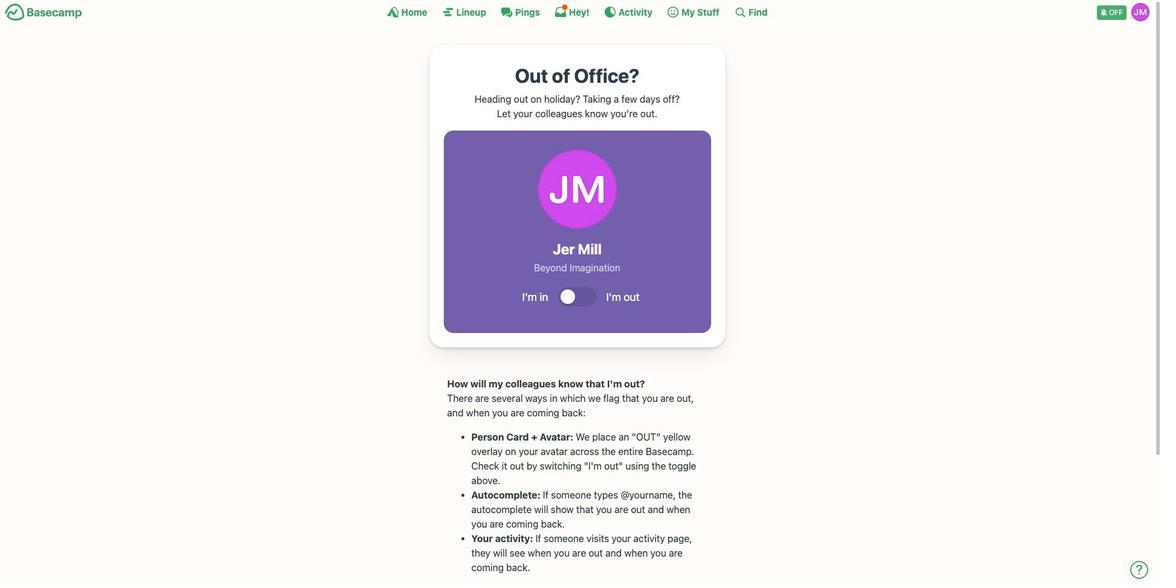Task type: locate. For each thing, give the bounding box(es) containing it.
jer mill image
[[1131, 3, 1150, 21]]

main element
[[0, 0, 1154, 24]]

keyboard shortcut: ⌘ + / image
[[734, 6, 746, 18]]

switch accounts image
[[5, 3, 82, 22]]



Task type: vqa. For each thing, say whether or not it's contained in the screenshot.
the leftmost someone's
no



